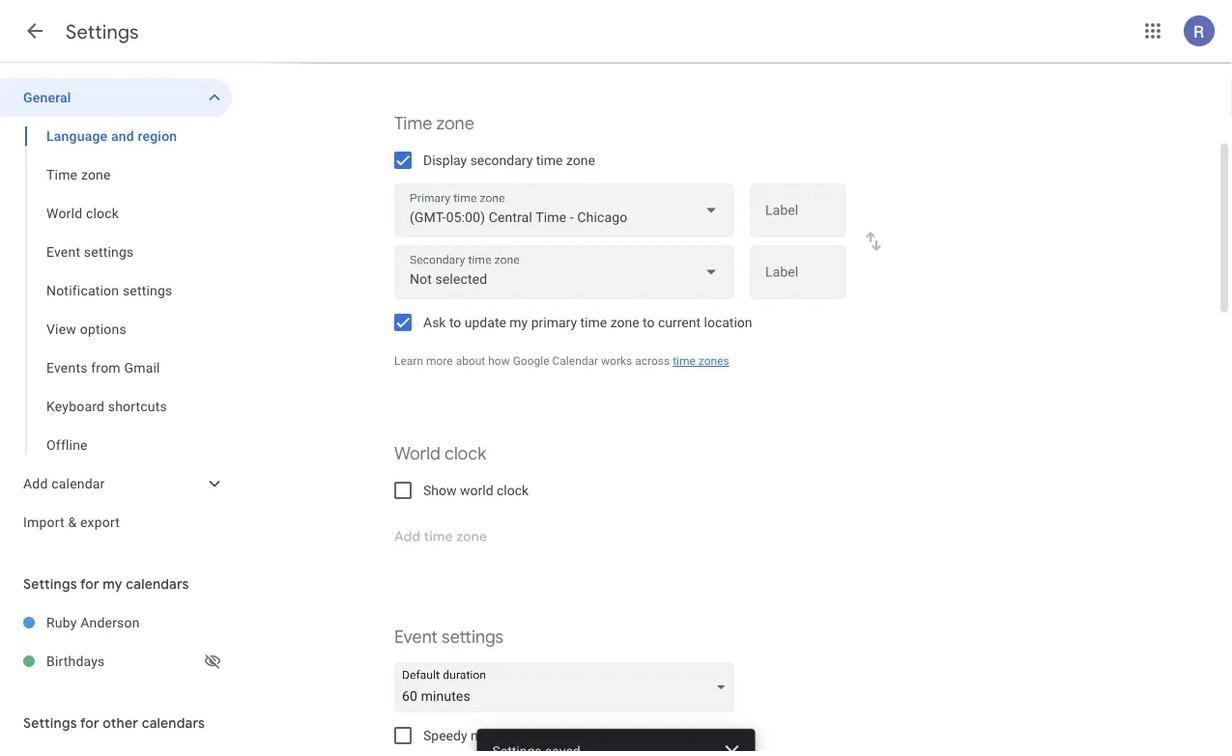 Task type: vqa. For each thing, say whether or not it's contained in the screenshot.
bottommost A
no



Task type: locate. For each thing, give the bounding box(es) containing it.
1 vertical spatial settings
[[23, 576, 77, 593]]

calendar
[[552, 355, 598, 368]]

zone
[[436, 113, 474, 135], [566, 152, 595, 168], [81, 167, 111, 183], [610, 315, 639, 331]]

my right update
[[510, 315, 528, 331]]

time right secondary
[[536, 152, 563, 168]]

None field
[[394, 184, 734, 238], [394, 245, 734, 300], [394, 663, 742, 713], [394, 184, 734, 238], [394, 245, 734, 300], [394, 663, 742, 713]]

my
[[510, 315, 528, 331], [103, 576, 122, 593]]

for left other
[[80, 715, 99, 733]]

0 vertical spatial settings
[[66, 19, 139, 44]]

clock right the world
[[497, 483, 529, 499]]

0 vertical spatial world
[[46, 205, 82, 221]]

time zones link
[[673, 355, 729, 368]]

calendars for settings for my calendars
[[126, 576, 189, 593]]

0 vertical spatial time
[[536, 152, 563, 168]]

0 horizontal spatial event
[[46, 244, 80, 260]]

1 vertical spatial time
[[580, 315, 607, 331]]

about
[[456, 355, 485, 368]]

for
[[80, 576, 99, 593], [80, 715, 99, 733]]

0 vertical spatial for
[[80, 576, 99, 593]]

ruby
[[46, 615, 77, 631]]

settings heading
[[66, 19, 139, 44]]

Label for secondary time zone. text field
[[765, 266, 831, 293]]

1 vertical spatial my
[[103, 576, 122, 593]]

time down language
[[46, 167, 78, 183]]

group
[[0, 117, 232, 465]]

1 vertical spatial event
[[394, 627, 438, 649]]

settings for my calendars tree
[[0, 604, 232, 681]]

settings up ruby
[[23, 576, 77, 593]]

1 vertical spatial for
[[80, 715, 99, 733]]

settings for settings
[[66, 19, 139, 44]]

for for my
[[80, 576, 99, 593]]

Label for primary time zone. text field
[[765, 204, 831, 231]]

birthdays tree item
[[0, 643, 232, 681]]

keyboard
[[46, 399, 104, 415]]

world down language
[[46, 205, 82, 221]]

2 to from the left
[[643, 315, 655, 331]]

0 vertical spatial my
[[510, 315, 528, 331]]

0 vertical spatial event
[[46, 244, 80, 260]]

0 horizontal spatial world clock
[[46, 205, 119, 221]]

0 vertical spatial calendars
[[126, 576, 189, 593]]

language and region
[[46, 128, 177, 144]]

learn
[[394, 355, 423, 368]]

time zone inside group
[[46, 167, 111, 183]]

time zone up display
[[394, 113, 474, 135]]

group containing language and region
[[0, 117, 232, 465]]

calendar
[[51, 476, 105, 492]]

secondary
[[470, 152, 533, 168]]

event settings
[[46, 244, 134, 260], [394, 627, 504, 649]]

0 vertical spatial event settings
[[46, 244, 134, 260]]

1 to from the left
[[449, 315, 461, 331]]

1 vertical spatial time zone
[[46, 167, 111, 183]]

google
[[513, 355, 549, 368]]

world
[[46, 205, 82, 221], [394, 443, 441, 465]]

speedy
[[423, 728, 467, 744]]

time
[[536, 152, 563, 168], [580, 315, 607, 331], [673, 355, 696, 368]]

ask to update my primary time zone to current location
[[423, 315, 752, 331]]

settings
[[84, 244, 134, 260], [123, 283, 172, 299], [442, 627, 504, 649]]

1 horizontal spatial world
[[394, 443, 441, 465]]

clock up show world clock
[[445, 443, 486, 465]]

settings up general tree item
[[66, 19, 139, 44]]

world clock inside group
[[46, 205, 119, 221]]

time left zones
[[673, 355, 696, 368]]

add
[[23, 476, 48, 492]]

1 vertical spatial event settings
[[394, 627, 504, 649]]

2 horizontal spatial time
[[673, 355, 696, 368]]

to left current
[[643, 315, 655, 331]]

1 horizontal spatial event settings
[[394, 627, 504, 649]]

1 horizontal spatial clock
[[445, 443, 486, 465]]

event
[[46, 244, 80, 260], [394, 627, 438, 649]]

calendars
[[126, 576, 189, 593], [142, 715, 205, 733]]

1 vertical spatial clock
[[445, 443, 486, 465]]

calendars up ruby anderson tree item
[[126, 576, 189, 593]]

2 vertical spatial settings
[[23, 715, 77, 733]]

clock up notification settings
[[86, 205, 119, 221]]

1 vertical spatial calendars
[[142, 715, 205, 733]]

settings
[[66, 19, 139, 44], [23, 576, 77, 593], [23, 715, 77, 733]]

1 vertical spatial world
[[394, 443, 441, 465]]

2 for from the top
[[80, 715, 99, 733]]

world up 'show'
[[394, 443, 441, 465]]

gmail
[[124, 360, 160, 376]]

time
[[394, 113, 432, 135], [46, 167, 78, 183]]

settings for other calendars
[[23, 715, 205, 733]]

ruby anderson
[[46, 615, 140, 631]]

add calendar
[[23, 476, 105, 492]]

0 vertical spatial clock
[[86, 205, 119, 221]]

0 vertical spatial world clock
[[46, 205, 119, 221]]

0 horizontal spatial to
[[449, 315, 461, 331]]

1 for from the top
[[80, 576, 99, 593]]

zone down language and region
[[81, 167, 111, 183]]

2 horizontal spatial clock
[[497, 483, 529, 499]]

my up anderson
[[103, 576, 122, 593]]

for up ruby anderson
[[80, 576, 99, 593]]

export
[[80, 515, 120, 531]]

1 horizontal spatial time
[[394, 113, 432, 135]]

time zone down language
[[46, 167, 111, 183]]

0 horizontal spatial event settings
[[46, 244, 134, 260]]

1 horizontal spatial to
[[643, 315, 655, 331]]

1 vertical spatial time
[[46, 167, 78, 183]]

to
[[449, 315, 461, 331], [643, 315, 655, 331]]

works
[[601, 355, 632, 368]]

to right ask
[[449, 315, 461, 331]]

0 vertical spatial time zone
[[394, 113, 474, 135]]

time up display
[[394, 113, 432, 135]]

time right the primary
[[580, 315, 607, 331]]

calendars right other
[[142, 715, 205, 733]]

world clock
[[46, 205, 119, 221], [394, 443, 486, 465]]

1 vertical spatial settings
[[123, 283, 172, 299]]

time zone
[[394, 113, 474, 135], [46, 167, 111, 183]]

show world clock
[[423, 483, 529, 499]]

world clock up notification
[[46, 205, 119, 221]]

clock
[[86, 205, 119, 221], [445, 443, 486, 465], [497, 483, 529, 499]]

&
[[68, 515, 77, 531]]

across
[[635, 355, 670, 368]]

world clock up 'show'
[[394, 443, 486, 465]]

1 horizontal spatial world clock
[[394, 443, 486, 465]]

0 horizontal spatial world
[[46, 205, 82, 221]]

0 horizontal spatial time
[[46, 167, 78, 183]]

1 vertical spatial world clock
[[394, 443, 486, 465]]

settings down 'birthdays'
[[23, 715, 77, 733]]

0 horizontal spatial time zone
[[46, 167, 111, 183]]

tree
[[0, 78, 232, 542]]



Task type: describe. For each thing, give the bounding box(es) containing it.
settings for my calendars
[[23, 576, 189, 593]]

zones
[[699, 355, 729, 368]]

speedy meetings
[[423, 728, 527, 744]]

primary
[[531, 315, 577, 331]]

offline
[[46, 437, 88, 453]]

show
[[423, 483, 457, 499]]

calendars for settings for other calendars
[[142, 715, 205, 733]]

settings for settings for my calendars
[[23, 576, 77, 593]]

general
[[23, 89, 71, 105]]

view
[[46, 321, 76, 337]]

tree containing general
[[0, 78, 232, 542]]

display secondary time zone
[[423, 152, 595, 168]]

event settings inside group
[[46, 244, 134, 260]]

language
[[46, 128, 108, 144]]

birthdays
[[46, 654, 105, 670]]

how
[[488, 355, 510, 368]]

events
[[46, 360, 88, 376]]

zone inside group
[[81, 167, 111, 183]]

0 vertical spatial settings
[[84, 244, 134, 260]]

birthdays link
[[46, 643, 201, 681]]

other
[[103, 715, 138, 733]]

0 horizontal spatial time
[[536, 152, 563, 168]]

view options
[[46, 321, 126, 337]]

import
[[23, 515, 65, 531]]

world inside group
[[46, 205, 82, 221]]

general tree item
[[0, 78, 232, 117]]

for for other
[[80, 715, 99, 733]]

1 horizontal spatial event
[[394, 627, 438, 649]]

0 horizontal spatial clock
[[86, 205, 119, 221]]

1 horizontal spatial time zone
[[394, 113, 474, 135]]

display
[[423, 152, 467, 168]]

current
[[658, 315, 701, 331]]

keyboard shortcuts
[[46, 399, 167, 415]]

notification
[[46, 283, 119, 299]]

1 horizontal spatial my
[[510, 315, 528, 331]]

notification settings
[[46, 283, 172, 299]]

settings for settings for other calendars
[[23, 715, 77, 733]]

go back image
[[23, 19, 46, 43]]

shortcuts
[[108, 399, 167, 415]]

meetings
[[471, 728, 527, 744]]

world
[[460, 483, 493, 499]]

event inside group
[[46, 244, 80, 260]]

import & export
[[23, 515, 120, 531]]

options
[[80, 321, 126, 337]]

0 vertical spatial time
[[394, 113, 432, 135]]

2 vertical spatial clock
[[497, 483, 529, 499]]

more
[[426, 355, 453, 368]]

ruby anderson tree item
[[0, 604, 232, 643]]

region
[[138, 128, 177, 144]]

location
[[704, 315, 752, 331]]

1 horizontal spatial time
[[580, 315, 607, 331]]

ask
[[423, 315, 446, 331]]

zone right secondary
[[566, 152, 595, 168]]

time inside group
[[46, 167, 78, 183]]

0 horizontal spatial my
[[103, 576, 122, 593]]

update
[[465, 315, 506, 331]]

events from gmail
[[46, 360, 160, 376]]

zone up works
[[610, 315, 639, 331]]

anderson
[[80, 615, 140, 631]]

zone up display
[[436, 113, 474, 135]]

learn more about how google calendar works across time zones
[[394, 355, 729, 368]]

2 vertical spatial time
[[673, 355, 696, 368]]

2 vertical spatial settings
[[442, 627, 504, 649]]

and
[[111, 128, 134, 144]]

from
[[91, 360, 121, 376]]



